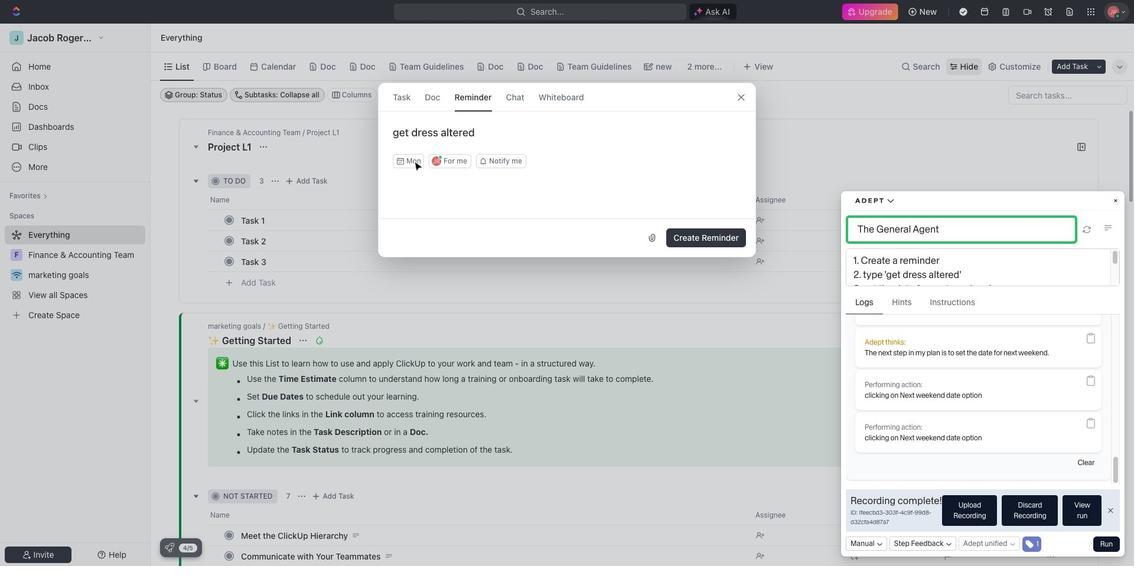 Task type: describe. For each thing, give the bounding box(es) containing it.
Search tasks... text field
[[1009, 86, 1128, 104]]

onboarding checklist button element
[[165, 544, 174, 553]]



Task type: locate. For each thing, give the bounding box(es) containing it.
onboarding checklist button image
[[165, 544, 174, 553]]

dialog
[[378, 83, 756, 258]]

tree inside sidebar navigation
[[5, 226, 145, 325]]

Reminder na﻿me or type '/' for commands text field
[[379, 126, 756, 154]]

tree
[[5, 226, 145, 325]]

sidebar navigation
[[0, 24, 151, 567]]



Task type: vqa. For each thing, say whether or not it's contained in the screenshot.
Your recently opened Docs will show here.
no



